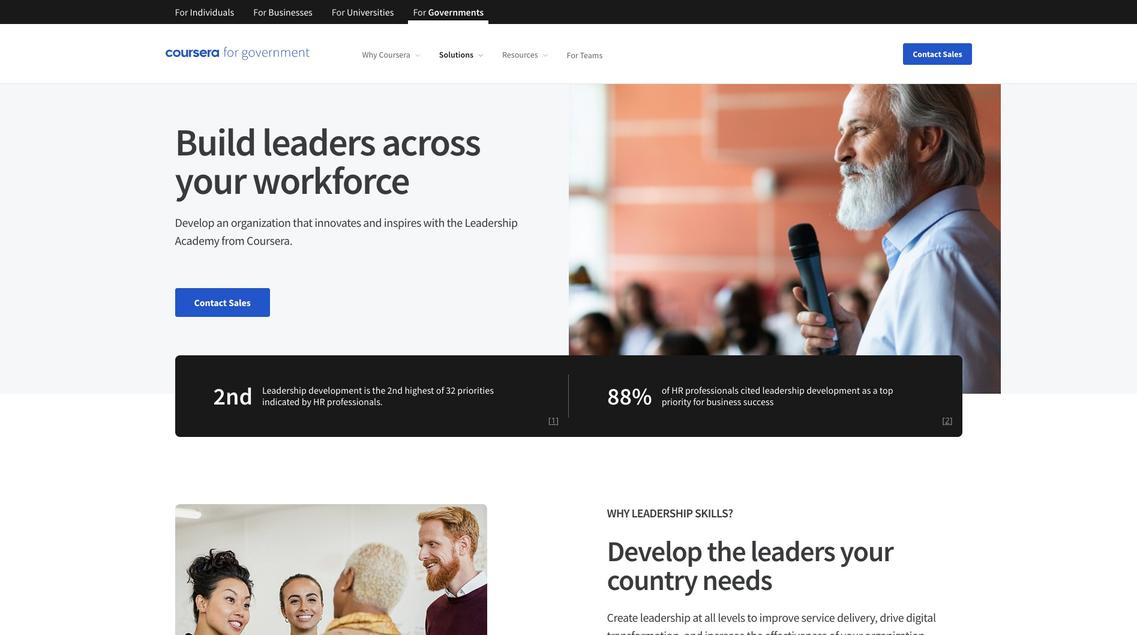 Task type: locate. For each thing, give the bounding box(es) containing it.
1 horizontal spatial hr
[[672, 384, 684, 396]]

2 horizontal spatial of
[[830, 628, 839, 635]]

1 horizontal spatial leadership
[[465, 215, 518, 230]]

0 horizontal spatial of
[[436, 384, 444, 396]]

contact sales
[[913, 48, 963, 59], [194, 297, 251, 309]]

1 horizontal spatial sales
[[944, 48, 963, 59]]

develop inside the develop the leaders your country needs
[[607, 533, 703, 569]]

0 vertical spatial leaders
[[262, 118, 375, 166]]

contact sales inside contact sales button
[[913, 48, 963, 59]]

professionals.
[[327, 396, 383, 408]]

0 horizontal spatial why
[[362, 49, 378, 60]]

for left governments at the left
[[413, 6, 427, 18]]

2nd left highest
[[388, 384, 403, 396]]

0 vertical spatial your
[[175, 156, 246, 204]]

hr inside 'leadership development is the 2nd highest of 32 priorities indicated by hr professionals.'
[[314, 396, 325, 408]]

build
[[175, 118, 256, 166]]

of inside create leadership at all levels to improve service delivery, drive digital transformation, and increase the effectiveness of your organization.
[[830, 628, 839, 635]]

1 ] from the left
[[556, 415, 559, 426]]

from
[[222, 233, 245, 248]]

for for governments
[[413, 6, 427, 18]]

]
[[556, 415, 559, 426], [951, 415, 953, 426]]

priority
[[662, 396, 692, 408]]

1 horizontal spatial why
[[607, 506, 630, 521]]

of hr professionals cited leadership development as a top priority for business success
[[662, 384, 894, 408]]

build leaders across your workforce
[[175, 118, 481, 204]]

contact sales for contact sales button
[[913, 48, 963, 59]]

contact for contact sales button
[[913, 48, 942, 59]]

0 vertical spatial and
[[363, 215, 382, 230]]

your
[[175, 156, 246, 204], [841, 533, 894, 569], [841, 628, 863, 635]]

leadership right cited
[[763, 384, 805, 396]]

develop down 'why leadership skills?'
[[607, 533, 703, 569]]

the down skills?
[[707, 533, 746, 569]]

organization
[[231, 215, 291, 230]]

0 horizontal spatial and
[[363, 215, 382, 230]]

contact
[[913, 48, 942, 59], [194, 297, 227, 309]]

for left universities
[[332, 6, 345, 18]]

1 horizontal spatial of
[[662, 384, 670, 396]]

2 development from the left
[[807, 384, 861, 396]]

0 horizontal spatial contact
[[194, 297, 227, 309]]

sales
[[944, 48, 963, 59], [229, 297, 251, 309]]

1 horizontal spatial leaders
[[751, 533, 836, 569]]

1 vertical spatial sales
[[229, 297, 251, 309]]

needs
[[703, 562, 772, 598]]

0 vertical spatial why
[[362, 49, 378, 60]]

1 horizontal spatial and
[[685, 628, 703, 635]]

for left businesses
[[254, 6, 267, 18]]

development left is
[[309, 384, 362, 396]]

2 [ from the left
[[943, 415, 946, 426]]

leadership development is the 2nd highest of 32 priorities indicated by hr professionals.
[[262, 384, 494, 408]]

1 vertical spatial leaders
[[751, 533, 836, 569]]

0 horizontal spatial develop
[[175, 215, 215, 230]]

0 vertical spatial leadership
[[465, 215, 518, 230]]

leadership
[[763, 384, 805, 396], [641, 610, 691, 625]]

develop
[[175, 215, 215, 230], [607, 533, 703, 569]]

and inside develop an organization that innovates and inspires with the leadership academy from coursera.
[[363, 215, 382, 230]]

for teams link
[[567, 49, 603, 60]]

1 horizontal spatial [
[[943, 415, 946, 426]]

an
[[217, 215, 229, 230]]

develop up academy
[[175, 215, 215, 230]]

1 horizontal spatial develop
[[607, 533, 703, 569]]

2nd left indicated
[[213, 381, 253, 411]]

drive
[[880, 610, 905, 625]]

0 vertical spatial contact sales
[[913, 48, 963, 59]]

1 development from the left
[[309, 384, 362, 396]]

0 vertical spatial develop
[[175, 215, 215, 230]]

develop inside develop an organization that innovates and inspires with the leadership academy from coursera.
[[175, 215, 215, 230]]

sales inside button
[[944, 48, 963, 59]]

for
[[175, 6, 188, 18], [254, 6, 267, 18], [332, 6, 345, 18], [413, 6, 427, 18], [567, 49, 579, 60]]

1 vertical spatial leadership
[[262, 384, 307, 396]]

for for businesses
[[254, 6, 267, 18]]

0 horizontal spatial sales
[[229, 297, 251, 309]]

the down to
[[747, 628, 763, 635]]

1 horizontal spatial development
[[807, 384, 861, 396]]

resources
[[503, 49, 538, 60]]

sales for 'contact sales' link
[[229, 297, 251, 309]]

and down at
[[685, 628, 703, 635]]

0 vertical spatial leadership
[[763, 384, 805, 396]]

develop the leaders your country needs
[[607, 533, 894, 598]]

leaders
[[262, 118, 375, 166], [751, 533, 836, 569]]

0 horizontal spatial 2nd
[[213, 381, 253, 411]]

your inside the develop the leaders your country needs
[[841, 533, 894, 569]]

1 horizontal spatial 2nd
[[388, 384, 403, 396]]

why leadership skills?
[[607, 506, 734, 521]]

2
[[946, 415, 951, 426]]

the inside develop an organization that innovates and inspires with the leadership academy from coursera.
[[447, 215, 463, 230]]

1 horizontal spatial contact
[[913, 48, 942, 59]]

for universities
[[332, 6, 394, 18]]

1 vertical spatial and
[[685, 628, 703, 635]]

1 vertical spatial your
[[841, 533, 894, 569]]

0 vertical spatial sales
[[944, 48, 963, 59]]

1 vertical spatial develop
[[607, 533, 703, 569]]

and
[[363, 215, 382, 230], [685, 628, 703, 635]]

1 vertical spatial contact
[[194, 297, 227, 309]]

contact inside button
[[913, 48, 942, 59]]

organization.
[[865, 628, 928, 635]]

develop for build leaders across your workforce
[[175, 215, 215, 230]]

leadership up transformation,
[[641, 610, 691, 625]]

hr left for
[[672, 384, 684, 396]]

levels
[[718, 610, 746, 625]]

0 vertical spatial contact
[[913, 48, 942, 59]]

the
[[447, 215, 463, 230], [373, 384, 386, 396], [707, 533, 746, 569], [747, 628, 763, 635]]

0 horizontal spatial leaders
[[262, 118, 375, 166]]

innovates
[[315, 215, 361, 230]]

hr right by
[[314, 396, 325, 408]]

leadership inside develop an organization that innovates and inspires with the leadership academy from coursera.
[[465, 215, 518, 230]]

of left for
[[662, 384, 670, 396]]

of
[[436, 384, 444, 396], [662, 384, 670, 396], [830, 628, 839, 635]]

why
[[362, 49, 378, 60], [607, 506, 630, 521]]

of down service
[[830, 628, 839, 635]]

all
[[705, 610, 716, 625]]

banner navigation
[[165, 0, 494, 24]]

2 ] from the left
[[951, 415, 953, 426]]

for left teams
[[567, 49, 579, 60]]

the right with
[[447, 215, 463, 230]]

1 [ from the left
[[549, 415, 551, 426]]

1 vertical spatial why
[[607, 506, 630, 521]]

0 horizontal spatial development
[[309, 384, 362, 396]]

your for build leaders across your workforce
[[175, 156, 246, 204]]

leaders inside the develop the leaders your country needs
[[751, 533, 836, 569]]

business
[[707, 396, 742, 408]]

for
[[694, 396, 705, 408]]

for teams
[[567, 49, 603, 60]]

solutions
[[439, 49, 474, 60]]

0 horizontal spatial hr
[[314, 396, 325, 408]]

transformation,
[[607, 628, 682, 635]]

development
[[309, 384, 362, 396], [807, 384, 861, 396]]

2nd
[[213, 381, 253, 411], [388, 384, 403, 396]]

across
[[382, 118, 481, 166]]

contact sales for 'contact sales' link
[[194, 297, 251, 309]]

1 vertical spatial leadership
[[641, 610, 691, 625]]

highest
[[405, 384, 434, 396]]

hr
[[672, 384, 684, 396], [314, 396, 325, 408]]

the right is
[[373, 384, 386, 396]]

of inside 'leadership development is the 2nd highest of 32 priorities indicated by hr professionals.'
[[436, 384, 444, 396]]

2 vertical spatial leadership
[[632, 506, 693, 521]]

is
[[364, 384, 371, 396]]

0 horizontal spatial [
[[549, 415, 551, 426]]

leadership inside create leadership at all levels to improve service delivery, drive digital transformation, and increase the effectiveness of your organization.
[[641, 610, 691, 625]]

1 horizontal spatial ]
[[951, 415, 953, 426]]

your inside 'build leaders across your workforce'
[[175, 156, 246, 204]]

88%
[[608, 381, 653, 411]]

contact sales inside 'contact sales' link
[[194, 297, 251, 309]]

1 horizontal spatial contact sales
[[913, 48, 963, 59]]

for left individuals
[[175, 6, 188, 18]]

contact sales button
[[904, 43, 972, 65]]

with
[[424, 215, 445, 230]]

improve
[[760, 610, 800, 625]]

0 horizontal spatial leadership
[[641, 610, 691, 625]]

and left inspires
[[363, 215, 382, 230]]

why coursera link
[[362, 49, 420, 60]]

[
[[549, 415, 551, 426], [943, 415, 946, 426]]

1 vertical spatial contact sales
[[194, 297, 251, 309]]

of left 32
[[436, 384, 444, 396]]

leadership
[[465, 215, 518, 230], [262, 384, 307, 396], [632, 506, 693, 521]]

0 horizontal spatial ]
[[556, 415, 559, 426]]

2 vertical spatial your
[[841, 628, 863, 635]]

development left as
[[807, 384, 861, 396]]

at
[[693, 610, 703, 625]]

0 horizontal spatial leadership
[[262, 384, 307, 396]]

1 horizontal spatial leadership
[[763, 384, 805, 396]]

0 horizontal spatial contact sales
[[194, 297, 251, 309]]



Task type: describe. For each thing, give the bounding box(es) containing it.
to
[[748, 610, 758, 625]]

teams
[[580, 49, 603, 60]]

effectiveness
[[765, 628, 828, 635]]

top
[[880, 384, 894, 396]]

create leadership at all levels to improve service delivery, drive digital transformation, and increase the effectiveness of your organization.
[[607, 610, 937, 635]]

leaders inside 'build leaders across your workforce'
[[262, 118, 375, 166]]

[ 2 ]
[[943, 415, 953, 426]]

and inside create leadership at all levels to improve service delivery, drive digital transformation, and increase the effectiveness of your organization.
[[685, 628, 703, 635]]

[ for 2nd
[[549, 415, 551, 426]]

coursera
[[379, 49, 411, 60]]

leadership inside of hr professionals cited leadership development as a top priority for business success
[[763, 384, 805, 396]]

businesses
[[269, 6, 313, 18]]

the inside create leadership at all levels to improve service delivery, drive digital transformation, and increase the effectiveness of your organization.
[[747, 628, 763, 635]]

development inside of hr professionals cited leadership development as a top priority for business success
[[807, 384, 861, 396]]

the inside the develop the leaders your country needs
[[707, 533, 746, 569]]

skills?
[[695, 506, 734, 521]]

for for individuals
[[175, 6, 188, 18]]

success
[[744, 396, 774, 408]]

contact for 'contact sales' link
[[194, 297, 227, 309]]

academy
[[175, 233, 219, 248]]

] for 88%
[[951, 415, 953, 426]]

workforce
[[253, 156, 409, 204]]

develop an organization that innovates and inspires with the leadership academy from coursera.
[[175, 215, 518, 248]]

coursera.
[[247, 233, 293, 248]]

your inside create leadership at all levels to improve service delivery, drive digital transformation, and increase the effectiveness of your organization.
[[841, 628, 863, 635]]

why coursera
[[362, 49, 411, 60]]

delivery,
[[838, 610, 878, 625]]

contact sales link
[[175, 288, 270, 317]]

inspires
[[384, 215, 422, 230]]

[ 1 ]
[[549, 415, 559, 426]]

[ for 88%
[[943, 415, 946, 426]]

for for universities
[[332, 6, 345, 18]]

develop for why leadership skills?
[[607, 533, 703, 569]]

coursera for government image
[[165, 47, 310, 61]]

for businesses
[[254, 6, 313, 18]]

leadership inside 'leadership development is the 2nd highest of 32 priorities indicated by hr professionals.'
[[262, 384, 307, 396]]

create
[[607, 610, 638, 625]]

2nd inside 'leadership development is the 2nd highest of 32 priorities indicated by hr professionals.'
[[388, 384, 403, 396]]

why for why leadership skills?
[[607, 506, 630, 521]]

the inside 'leadership development is the 2nd highest of 32 priorities indicated by hr professionals.'
[[373, 384, 386, 396]]

that
[[293, 215, 313, 230]]

of inside of hr professionals cited leadership development as a top priority for business success
[[662, 384, 670, 396]]

as
[[863, 384, 872, 396]]

hr inside of hr professionals cited leadership development as a top priority for business success
[[672, 384, 684, 396]]

sales for contact sales button
[[944, 48, 963, 59]]

priorities
[[458, 384, 494, 396]]

professionals
[[686, 384, 739, 396]]

cited
[[741, 384, 761, 396]]

governments
[[428, 6, 484, 18]]

by
[[302, 396, 312, 408]]

why for why coursera
[[362, 49, 378, 60]]

] for 2nd
[[556, 415, 559, 426]]

32
[[446, 384, 456, 396]]

2 horizontal spatial leadership
[[632, 506, 693, 521]]

for governments
[[413, 6, 484, 18]]

for individuals
[[175, 6, 234, 18]]

1
[[551, 415, 556, 426]]

increase
[[705, 628, 745, 635]]

a
[[873, 384, 878, 396]]

individuals
[[190, 6, 234, 18]]

universities
[[347, 6, 394, 18]]

solutions link
[[439, 49, 483, 60]]

indicated
[[262, 396, 300, 408]]

development inside 'leadership development is the 2nd highest of 32 priorities indicated by hr professionals.'
[[309, 384, 362, 396]]

resources link
[[503, 49, 548, 60]]

digital
[[907, 610, 937, 625]]

country
[[607, 562, 698, 598]]

your for develop the leaders your country needs
[[841, 533, 894, 569]]

service
[[802, 610, 835, 625]]



Task type: vqa. For each thing, say whether or not it's contained in the screenshot.
the left 'Contact Sales'
yes



